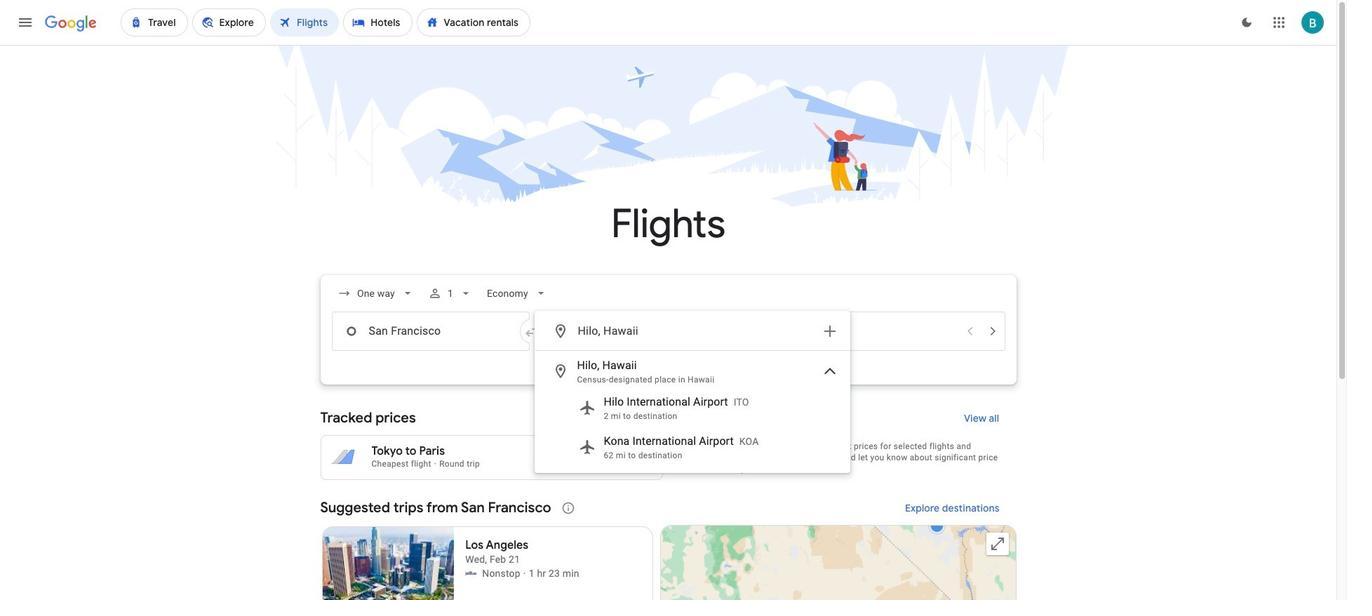 Task type: vqa. For each thing, say whether or not it's contained in the screenshot.
878 US dollars text box at the bottom of the page
yes



Task type: describe. For each thing, give the bounding box(es) containing it.
777 US dollars text field
[[626, 444, 651, 458]]

toggle nearby airports for hilo, hawaii image
[[822, 363, 838, 380]]

kona international airport (koa) option
[[535, 427, 850, 467]]

tracked prices region
[[320, 401, 1017, 480]]

hilo, hawaii option
[[535, 354, 850, 388]]

 image inside suggested trips from san francisco region
[[524, 566, 526, 580]]

change appearance image
[[1230, 6, 1264, 39]]

enter your destination dialog
[[535, 311, 850, 473]]

878 US dollars text field
[[628, 458, 651, 469]]



Task type: locate. For each thing, give the bounding box(es) containing it.
 image
[[524, 566, 526, 580]]

 image inside tracked prices region
[[434, 459, 437, 469]]

 image
[[434, 459, 437, 469]]

list box
[[535, 351, 850, 472]]

Departure text field
[[778, 312, 958, 350]]

hilo international airport (ito) option
[[535, 388, 850, 427]]

jetblue image
[[466, 568, 477, 579]]

Where else? text field
[[577, 314, 813, 348]]

None text field
[[332, 312, 530, 351]]

suggested trips from san francisco region
[[320, 491, 1017, 600]]

None field
[[332, 281, 420, 306], [482, 281, 554, 306], [332, 281, 420, 306], [482, 281, 554, 306]]

list box inside 'enter your destination' dialog
[[535, 351, 850, 472]]

destination, select multiple airports image
[[822, 323, 838, 340]]

main menu image
[[17, 14, 34, 31]]

Flight search field
[[309, 275, 1028, 473]]



